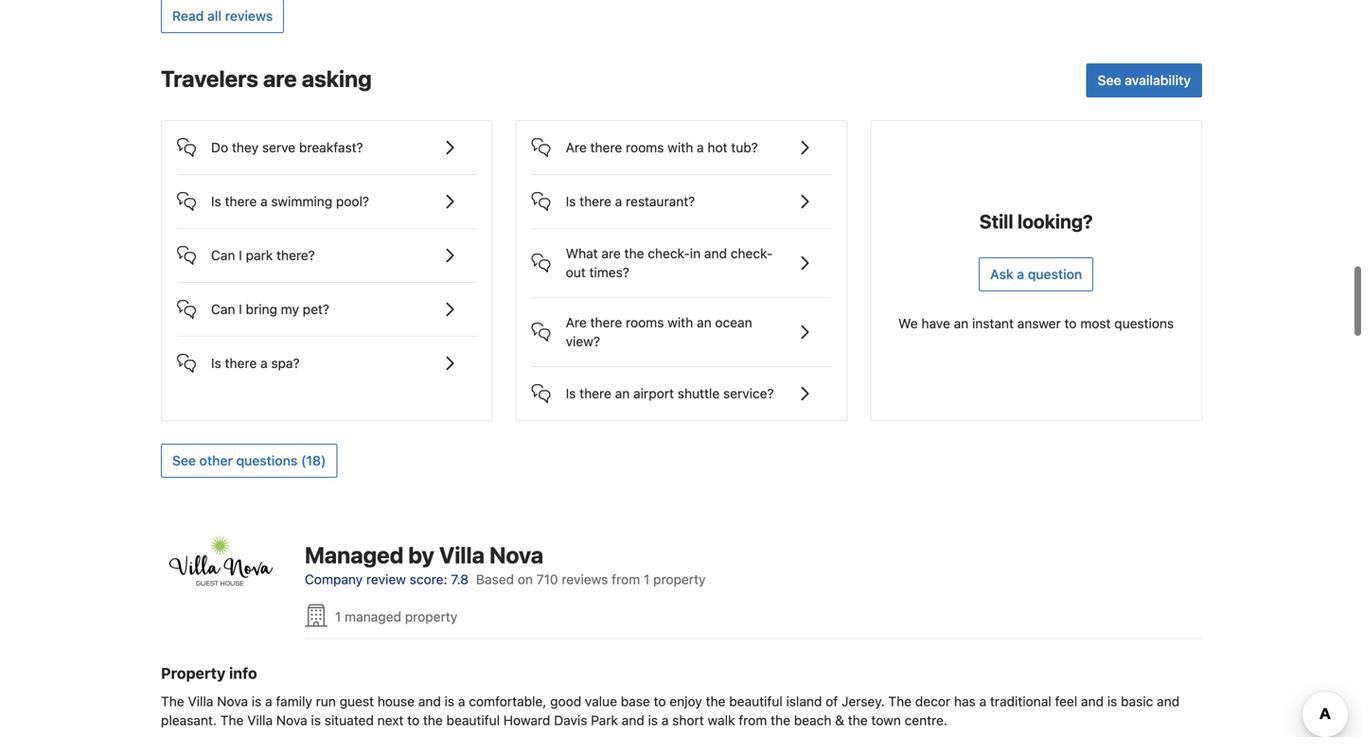 Task type: vqa. For each thing, say whether or not it's contained in the screenshot.
run
yes



Task type: describe. For each thing, give the bounding box(es) containing it.
are for are there rooms with a hot tub?
[[566, 140, 587, 155]]

airport
[[634, 386, 674, 402]]

the down island
[[771, 713, 791, 729]]

there for is there an airport shuttle service?
[[580, 386, 612, 402]]

swimming
[[271, 194, 333, 209]]

breakfast?
[[299, 140, 363, 155]]

i for park
[[239, 248, 242, 263]]

is there a swimming pool?
[[211, 194, 369, 209]]

is down base
[[648, 713, 658, 729]]

is there an airport shuttle service? button
[[532, 367, 832, 405]]

answer
[[1018, 316, 1061, 331]]

ocean
[[715, 315, 753, 330]]

are there rooms with a hot tub? button
[[532, 121, 832, 159]]

other
[[199, 453, 233, 469]]

situated
[[325, 713, 374, 729]]

good
[[550, 694, 582, 710]]

what
[[566, 246, 598, 261]]

ask
[[991, 267, 1014, 282]]

walk
[[708, 713, 735, 729]]

are there rooms with an ocean view?
[[566, 315, 753, 349]]

can i park there? button
[[177, 229, 477, 267]]

based
[[476, 572, 514, 588]]

centre.
[[905, 713, 948, 729]]

all
[[207, 8, 222, 24]]

view?
[[566, 334, 600, 349]]

beach
[[794, 713, 832, 729]]

is there a restaurant? button
[[532, 175, 832, 213]]

the right &
[[848, 713, 868, 729]]

basic
[[1121, 694, 1154, 710]]

1 vertical spatial beautiful
[[447, 713, 500, 729]]

a left short
[[662, 713, 669, 729]]

and right feel
[[1081, 694, 1104, 710]]

&
[[835, 713, 845, 729]]

guest
[[340, 694, 374, 710]]

is right house
[[445, 694, 455, 710]]

0 horizontal spatial nova
[[217, 694, 248, 710]]

enjoy
[[670, 694, 702, 710]]

has
[[954, 694, 976, 710]]

property
[[161, 665, 226, 683]]

2 vertical spatial villa
[[247, 713, 273, 729]]

there for are there rooms with a hot tub?
[[590, 140, 622, 155]]

is left basic
[[1108, 694, 1118, 710]]

house
[[378, 694, 415, 710]]

is there a spa?
[[211, 356, 300, 371]]

is there a spa? button
[[177, 337, 477, 375]]

of
[[826, 694, 838, 710]]

0 horizontal spatial villa
[[188, 694, 213, 710]]

2 check- from the left
[[731, 246, 773, 261]]

hot
[[708, 140, 728, 155]]

see for see availability
[[1098, 72, 1122, 88]]

can i park there?
[[211, 248, 315, 263]]

see availability
[[1098, 72, 1191, 88]]

0 horizontal spatial property
[[405, 609, 458, 625]]

a right ask
[[1017, 267, 1025, 282]]

most
[[1081, 316, 1111, 331]]

with for an
[[668, 315, 693, 330]]

710
[[537, 572, 558, 588]]

read all reviews button
[[161, 0, 284, 33]]

is there an airport shuttle service?
[[566, 386, 774, 402]]

an for we have an instant answer to most questions
[[954, 316, 969, 331]]

feel
[[1055, 694, 1078, 710]]

can for can i bring my pet?
[[211, 302, 235, 317]]

short
[[673, 713, 704, 729]]

see other questions (18)
[[172, 453, 326, 469]]

company
[[305, 572, 363, 588]]

info
[[229, 665, 257, 683]]

1 horizontal spatial the
[[220, 713, 244, 729]]

out
[[566, 265, 586, 280]]

read
[[172, 8, 204, 24]]

7.8
[[451, 572, 469, 588]]

spa?
[[271, 356, 300, 371]]

are there rooms with an ocean view? button
[[532, 298, 832, 351]]

what are the check-in and check- out times? button
[[532, 229, 832, 282]]

value
[[585, 694, 617, 710]]

traditional
[[990, 694, 1052, 710]]

i for bring
[[239, 302, 242, 317]]

we
[[899, 316, 918, 331]]

pool?
[[336, 194, 369, 209]]

the inside what are the check-in and check- out times?
[[625, 246, 644, 261]]

property info
[[161, 665, 257, 683]]

1 vertical spatial 1
[[335, 609, 341, 625]]

a left hot
[[697, 140, 704, 155]]

island
[[786, 694, 822, 710]]

instant
[[973, 316, 1014, 331]]

is there a swimming pool? button
[[177, 175, 477, 213]]

serve
[[262, 140, 296, 155]]

0 vertical spatial beautiful
[[729, 694, 783, 710]]

pet?
[[303, 302, 330, 317]]

still looking?
[[980, 210, 1093, 232]]

the right next
[[423, 713, 443, 729]]

next
[[378, 713, 404, 729]]

question
[[1028, 267, 1083, 282]]

the villa nova is a family run guest house and is a comfortable, good value base to enjoy the beautiful island of jersey. the decor has a traditional feel and is basic and pleasant. the villa nova is situated next to the beautiful howard davis park and is a short walk from the beach & the town centre.
[[161, 694, 1180, 729]]

ask a question
[[991, 267, 1083, 282]]

from inside the managed by villa nova company review score: 7.8 based on 710 reviews from 1 property
[[612, 572, 640, 588]]

park
[[246, 248, 273, 263]]

rooms for a
[[626, 140, 664, 155]]

are for the
[[602, 246, 621, 261]]

there?
[[277, 248, 315, 263]]

a left family
[[265, 694, 272, 710]]

bring
[[246, 302, 277, 317]]

(18)
[[301, 453, 326, 469]]

score:
[[410, 572, 447, 588]]

managed by villa nova company review score: 7.8 based on 710 reviews from 1 property
[[305, 542, 706, 588]]

howard
[[504, 713, 551, 729]]

tub?
[[731, 140, 758, 155]]

is for is there a restaurant?
[[566, 194, 576, 209]]

can for can i park there?
[[211, 248, 235, 263]]

rooms for an
[[626, 315, 664, 330]]

2 horizontal spatial the
[[889, 694, 912, 710]]

and right basic
[[1157, 694, 1180, 710]]

property inside the managed by villa nova company review score: 7.8 based on 710 reviews from 1 property
[[654, 572, 706, 588]]

park
[[591, 713, 618, 729]]



Task type: locate. For each thing, give the bounding box(es) containing it.
can left bring at the top left
[[211, 302, 235, 317]]

an for is there an airport shuttle service?
[[615, 386, 630, 402]]

rooms up is there a restaurant?
[[626, 140, 664, 155]]

1 horizontal spatial check-
[[731, 246, 773, 261]]

there for is there a restaurant?
[[580, 194, 612, 209]]

1 vertical spatial questions
[[236, 453, 298, 469]]

is up what
[[566, 194, 576, 209]]

1 vertical spatial villa
[[188, 694, 213, 710]]

there down view?
[[580, 386, 612, 402]]

see other questions (18) button
[[161, 444, 338, 478]]

2 horizontal spatial villa
[[439, 542, 485, 569]]

2 i from the top
[[239, 302, 242, 317]]

check- right in
[[731, 246, 773, 261]]

the
[[161, 694, 184, 710], [889, 694, 912, 710], [220, 713, 244, 729]]

travelers
[[161, 65, 258, 92]]

family
[[276, 694, 312, 710]]

from right walk
[[739, 713, 767, 729]]

the up town
[[889, 694, 912, 710]]

can i bring my pet?
[[211, 302, 330, 317]]

can left 'park'
[[211, 248, 235, 263]]

1 horizontal spatial questions
[[1115, 316, 1174, 331]]

service?
[[724, 386, 774, 402]]

1 horizontal spatial from
[[739, 713, 767, 729]]

are inside are there rooms with an ocean view?
[[566, 315, 587, 330]]

1 horizontal spatial beautiful
[[729, 694, 783, 710]]

a left spa?
[[260, 356, 268, 371]]

0 vertical spatial reviews
[[225, 8, 273, 24]]

times?
[[590, 265, 630, 280]]

i left 'park'
[[239, 248, 242, 263]]

questions left (18)
[[236, 453, 298, 469]]

1 horizontal spatial villa
[[247, 713, 273, 729]]

is down run
[[311, 713, 321, 729]]

travelers are asking
[[161, 65, 372, 92]]

1 vertical spatial from
[[739, 713, 767, 729]]

1
[[644, 572, 650, 588], [335, 609, 341, 625]]

0 horizontal spatial are
[[263, 65, 297, 92]]

reviews right all
[[225, 8, 273, 24]]

base
[[621, 694, 650, 710]]

1 with from the top
[[668, 140, 693, 155]]

my
[[281, 302, 299, 317]]

villa up pleasant.
[[188, 694, 213, 710]]

review
[[366, 572, 406, 588]]

shuttle
[[678, 386, 720, 402]]

town
[[872, 713, 901, 729]]

on
[[518, 572, 533, 588]]

with
[[668, 140, 693, 155], [668, 315, 693, 330]]

an
[[697, 315, 712, 330], [954, 316, 969, 331], [615, 386, 630, 402]]

what are the check-in and check- out times?
[[566, 246, 773, 280]]

a left swimming
[[260, 194, 268, 209]]

are left asking
[[263, 65, 297, 92]]

availability
[[1125, 72, 1191, 88]]

1 horizontal spatial are
[[602, 246, 621, 261]]

1 horizontal spatial 1
[[644, 572, 650, 588]]

a right has
[[980, 694, 987, 710]]

looking?
[[1018, 210, 1093, 232]]

are inside what are the check-in and check- out times?
[[602, 246, 621, 261]]

1 vertical spatial are
[[566, 315, 587, 330]]

run
[[316, 694, 336, 710]]

can i bring my pet? button
[[177, 283, 477, 321]]

there for is there a spa?
[[225, 356, 257, 371]]

decor
[[916, 694, 951, 710]]

in
[[690, 246, 701, 261]]

there inside are there rooms with an ocean view?
[[590, 315, 622, 330]]

1 horizontal spatial property
[[654, 572, 706, 588]]

an inside is there an airport shuttle service? button
[[615, 386, 630, 402]]

are there rooms with a hot tub?
[[566, 140, 758, 155]]

davis
[[554, 713, 588, 729]]

and right in
[[705, 246, 727, 261]]

nova down info
[[217, 694, 248, 710]]

0 vertical spatial are
[[566, 140, 587, 155]]

questions inside button
[[236, 453, 298, 469]]

0 horizontal spatial questions
[[236, 453, 298, 469]]

is
[[211, 194, 221, 209], [566, 194, 576, 209], [211, 356, 221, 371], [566, 386, 576, 402]]

is down do
[[211, 194, 221, 209]]

asking
[[302, 65, 372, 92]]

nova inside the managed by villa nova company review score: 7.8 based on 710 reviews from 1 property
[[490, 542, 544, 569]]

are for asking
[[263, 65, 297, 92]]

with for a
[[668, 140, 693, 155]]

reviews right "710"
[[562, 572, 608, 588]]

2 horizontal spatial to
[[1065, 316, 1077, 331]]

jersey.
[[842, 694, 885, 710]]

1 vertical spatial can
[[211, 302, 235, 317]]

reviews
[[225, 8, 273, 24], [562, 572, 608, 588]]

see left availability
[[1098, 72, 1122, 88]]

there up what
[[580, 194, 612, 209]]

and down base
[[622, 713, 645, 729]]

managed
[[345, 609, 402, 625]]

0 vertical spatial 1
[[644, 572, 650, 588]]

1 managed property
[[335, 609, 458, 625]]

rooms down times?
[[626, 315, 664, 330]]

still
[[980, 210, 1014, 232]]

there left spa?
[[225, 356, 257, 371]]

questions
[[1115, 316, 1174, 331], [236, 453, 298, 469]]

do
[[211, 140, 228, 155]]

0 vertical spatial can
[[211, 248, 235, 263]]

1 rooms from the top
[[626, 140, 664, 155]]

are for are there rooms with an ocean view?
[[566, 315, 587, 330]]

rooms inside are there rooms with a hot tub? button
[[626, 140, 664, 155]]

a left comfortable,
[[458, 694, 465, 710]]

0 vertical spatial with
[[668, 140, 693, 155]]

there for is there a swimming pool?
[[225, 194, 257, 209]]

with inside are there rooms with an ocean view?
[[668, 315, 693, 330]]

2 vertical spatial to
[[407, 713, 420, 729]]

1 vertical spatial i
[[239, 302, 242, 317]]

reviews inside the managed by villa nova company review score: 7.8 based on 710 reviews from 1 property
[[562, 572, 608, 588]]

1 vertical spatial nova
[[217, 694, 248, 710]]

and inside what are the check-in and check- out times?
[[705, 246, 727, 261]]

1 vertical spatial property
[[405, 609, 458, 625]]

2 with from the top
[[668, 315, 693, 330]]

the up pleasant.
[[161, 694, 184, 710]]

comfortable,
[[469, 694, 547, 710]]

beautiful down comfortable,
[[447, 713, 500, 729]]

0 vertical spatial nova
[[490, 542, 544, 569]]

beautiful up walk
[[729, 694, 783, 710]]

an inside are there rooms with an ocean view?
[[697, 315, 712, 330]]

the up walk
[[706, 694, 726, 710]]

1 can from the top
[[211, 248, 235, 263]]

1 check- from the left
[[648, 246, 690, 261]]

2 horizontal spatial an
[[954, 316, 969, 331]]

is for is there a swimming pool?
[[211, 194, 221, 209]]

property
[[654, 572, 706, 588], [405, 609, 458, 625]]

0 vertical spatial questions
[[1115, 316, 1174, 331]]

0 vertical spatial see
[[1098, 72, 1122, 88]]

0 vertical spatial are
[[263, 65, 297, 92]]

questions right most
[[1115, 316, 1174, 331]]

is down view?
[[566, 386, 576, 402]]

to left most
[[1065, 316, 1077, 331]]

0 vertical spatial i
[[239, 248, 242, 263]]

have
[[922, 316, 951, 331]]

i left bring at the top left
[[239, 302, 242, 317]]

1 i from the top
[[239, 248, 242, 263]]

to right base
[[654, 694, 666, 710]]

1 horizontal spatial nova
[[276, 713, 307, 729]]

1 vertical spatial with
[[668, 315, 693, 330]]

0 horizontal spatial to
[[407, 713, 420, 729]]

are
[[263, 65, 297, 92], [602, 246, 621, 261]]

nova down family
[[276, 713, 307, 729]]

from inside the villa nova is a family run guest house and is a comfortable, good value base to enjoy the beautiful island of jersey. the decor has a traditional feel and is basic and pleasant. the villa nova is situated next to the beautiful howard davis park and is a short walk from the beach & the town centre.
[[739, 713, 767, 729]]

0 horizontal spatial beautiful
[[447, 713, 500, 729]]

with left ocean
[[668, 315, 693, 330]]

are up view?
[[566, 315, 587, 330]]

with left hot
[[668, 140, 693, 155]]

managed
[[305, 542, 404, 569]]

pleasant.
[[161, 713, 217, 729]]

1 inside the managed by villa nova company review score: 7.8 based on 710 reviews from 1 property
[[644, 572, 650, 588]]

0 vertical spatial to
[[1065, 316, 1077, 331]]

is down info
[[252, 694, 262, 710]]

rooms
[[626, 140, 664, 155], [626, 315, 664, 330]]

1 vertical spatial see
[[172, 453, 196, 469]]

a left restaurant?
[[615, 194, 622, 209]]

0 horizontal spatial 1
[[335, 609, 341, 625]]

0 horizontal spatial from
[[612, 572, 640, 588]]

the up times?
[[625, 246, 644, 261]]

the right pleasant.
[[220, 713, 244, 729]]

1 are from the top
[[566, 140, 587, 155]]

1 vertical spatial are
[[602, 246, 621, 261]]

from
[[612, 572, 640, 588], [739, 713, 767, 729]]

1 horizontal spatial see
[[1098, 72, 1122, 88]]

and right house
[[418, 694, 441, 710]]

0 horizontal spatial the
[[161, 694, 184, 710]]

there for are there rooms with an ocean view?
[[590, 315, 622, 330]]

there up is there a restaurant?
[[590, 140, 622, 155]]

0 horizontal spatial an
[[615, 386, 630, 402]]

beautiful
[[729, 694, 783, 710], [447, 713, 500, 729]]

an left ocean
[[697, 315, 712, 330]]

1 horizontal spatial to
[[654, 694, 666, 710]]

do they serve breakfast? button
[[177, 121, 477, 159]]

1 vertical spatial rooms
[[626, 315, 664, 330]]

nova
[[490, 542, 544, 569], [217, 694, 248, 710], [276, 713, 307, 729]]

villa up 7.8
[[439, 542, 485, 569]]

i
[[239, 248, 242, 263], [239, 302, 242, 317]]

villa
[[439, 542, 485, 569], [188, 694, 213, 710], [247, 713, 273, 729]]

by
[[409, 542, 434, 569]]

restaurant?
[[626, 194, 695, 209]]

0 horizontal spatial see
[[172, 453, 196, 469]]

are up is there a restaurant?
[[566, 140, 587, 155]]

0 vertical spatial villa
[[439, 542, 485, 569]]

the
[[625, 246, 644, 261], [706, 694, 726, 710], [423, 713, 443, 729], [771, 713, 791, 729], [848, 713, 868, 729]]

a
[[697, 140, 704, 155], [260, 194, 268, 209], [615, 194, 622, 209], [1017, 267, 1025, 282], [260, 356, 268, 371], [265, 694, 272, 710], [458, 694, 465, 710], [980, 694, 987, 710], [662, 713, 669, 729]]

ask a question button
[[979, 258, 1094, 292]]

an left airport
[[615, 386, 630, 402]]

is for is there a spa?
[[211, 356, 221, 371]]

nova up 'on'
[[490, 542, 544, 569]]

from right "710"
[[612, 572, 640, 588]]

2 horizontal spatial nova
[[490, 542, 544, 569]]

2 are from the top
[[566, 315, 587, 330]]

are up times?
[[602, 246, 621, 261]]

there down "they"
[[225, 194, 257, 209]]

2 can from the top
[[211, 302, 235, 317]]

check- down restaurant?
[[648, 246, 690, 261]]

is for is there an airport shuttle service?
[[566, 386, 576, 402]]

2 vertical spatial nova
[[276, 713, 307, 729]]

is left spa?
[[211, 356, 221, 371]]

0 vertical spatial from
[[612, 572, 640, 588]]

read all reviews
[[172, 8, 273, 24]]

1 horizontal spatial an
[[697, 315, 712, 330]]

reviews inside button
[[225, 8, 273, 24]]

2 rooms from the top
[[626, 315, 664, 330]]

can
[[211, 248, 235, 263], [211, 302, 235, 317]]

1 vertical spatial reviews
[[562, 572, 608, 588]]

rooms inside are there rooms with an ocean view?
[[626, 315, 664, 330]]

there up view?
[[590, 315, 622, 330]]

0 horizontal spatial reviews
[[225, 8, 273, 24]]

1 horizontal spatial reviews
[[562, 572, 608, 588]]

see for see other questions (18)
[[172, 453, 196, 469]]

villa down info
[[247, 713, 273, 729]]

villa inside the managed by villa nova company review score: 7.8 based on 710 reviews from 1 property
[[439, 542, 485, 569]]

see left "other"
[[172, 453, 196, 469]]

0 vertical spatial rooms
[[626, 140, 664, 155]]

to right next
[[407, 713, 420, 729]]

an right have
[[954, 316, 969, 331]]

0 vertical spatial property
[[654, 572, 706, 588]]

0 horizontal spatial check-
[[648, 246, 690, 261]]

see availability button
[[1087, 63, 1203, 98]]

1 vertical spatial to
[[654, 694, 666, 710]]



